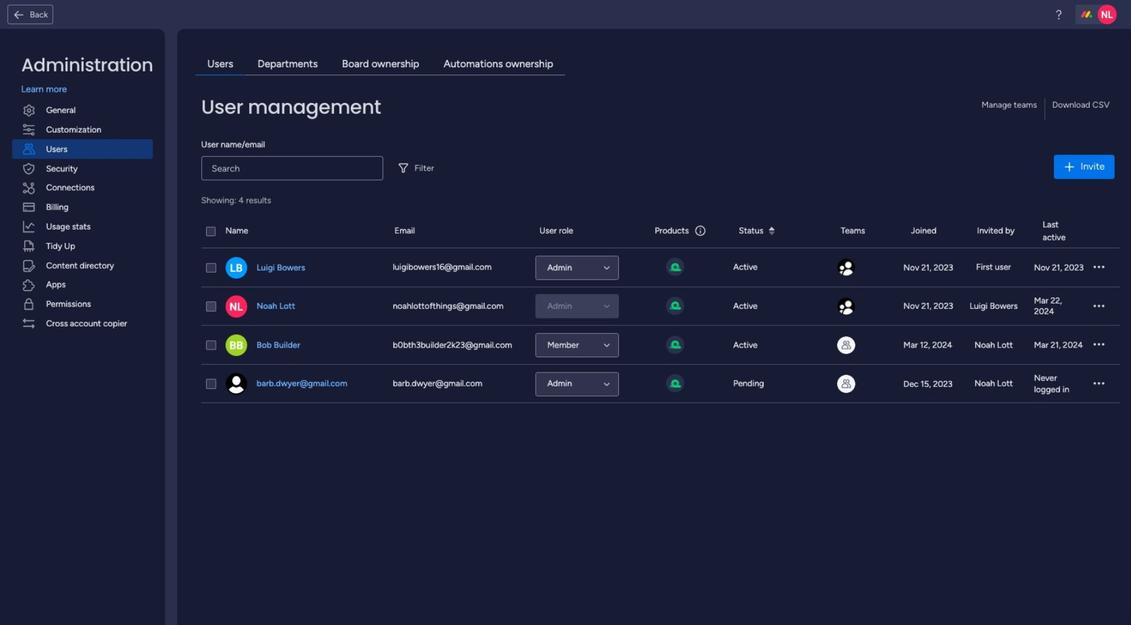 Task type: describe. For each thing, give the bounding box(es) containing it.
5 row from the top
[[201, 365, 1120, 404]]

add or edit team image for 1st v2 ellipsis icon from the bottom of the page
[[838, 298, 856, 316]]

1 v2 ellipsis image from the top
[[1094, 263, 1105, 274]]

bob builder image
[[226, 335, 247, 357]]

0 vertical spatial noah lott image
[[1098, 5, 1118, 24]]

1 row from the top
[[201, 215, 1120, 249]]

add or edit team image for v2 ellipsis image related to the barb.dwyer@gmail.com icon on the bottom left
[[838, 376, 856, 394]]

back to workspace image
[[13, 8, 25, 21]]

barb.dwyer@gmail.com image
[[226, 374, 247, 396]]

Search text field
[[201, 156, 383, 180]]



Task type: vqa. For each thing, say whether or not it's contained in the screenshot.
bottom the All
no



Task type: locate. For each thing, give the bounding box(es) containing it.
1 vertical spatial v2 ellipsis image
[[1094, 301, 1105, 313]]

2 v2 ellipsis image from the top
[[1094, 379, 1105, 391]]

2 vertical spatial add or edit team image
[[838, 376, 856, 394]]

grid
[[201, 215, 1120, 614]]

3 row from the top
[[201, 288, 1120, 327]]

add or edit team image
[[838, 259, 856, 277], [838, 298, 856, 316], [838, 376, 856, 394]]

0 vertical spatial v2 ellipsis image
[[1094, 340, 1105, 352]]

1 v2 ellipsis image from the top
[[1094, 340, 1105, 352]]

help image
[[1053, 8, 1066, 21]]

2 v2 ellipsis image from the top
[[1094, 301, 1105, 313]]

luigi bowers image
[[226, 257, 247, 279]]

v2 ellipsis image
[[1094, 340, 1105, 352], [1094, 379, 1105, 391]]

3 add or edit team image from the top
[[838, 376, 856, 394]]

0 horizontal spatial noah lott image
[[226, 296, 247, 318]]

1 add or edit team image from the top
[[838, 259, 856, 277]]

add or edit team image for second v2 ellipsis icon from the bottom
[[838, 259, 856, 277]]

v2 ellipsis image for the barb.dwyer@gmail.com icon on the bottom left
[[1094, 379, 1105, 391]]

noah lott image
[[1098, 5, 1118, 24], [226, 296, 247, 318]]

row
[[201, 215, 1120, 249], [201, 249, 1120, 288], [201, 288, 1120, 327], [201, 327, 1120, 365], [201, 365, 1120, 404]]

0 vertical spatial v2 ellipsis image
[[1094, 263, 1105, 274]]

2 add or edit team image from the top
[[838, 298, 856, 316]]

1 horizontal spatial noah lott image
[[1098, 5, 1118, 24]]

0 vertical spatial add or edit team image
[[838, 259, 856, 277]]

noah lott image down luigi bowers image
[[226, 296, 247, 318]]

1 vertical spatial add or edit team image
[[838, 298, 856, 316]]

noah lott image right help icon on the top of the page
[[1098, 5, 1118, 24]]

row group
[[201, 249, 1120, 404]]

v2 ellipsis image for bob builder icon
[[1094, 340, 1105, 352]]

add or edit team image
[[838, 337, 856, 355]]

v2 ellipsis image
[[1094, 263, 1105, 274], [1094, 301, 1105, 313]]

1 vertical spatial v2 ellipsis image
[[1094, 379, 1105, 391]]

1 vertical spatial noah lott image
[[226, 296, 247, 318]]

4 row from the top
[[201, 327, 1120, 365]]

2 row from the top
[[201, 249, 1120, 288]]



